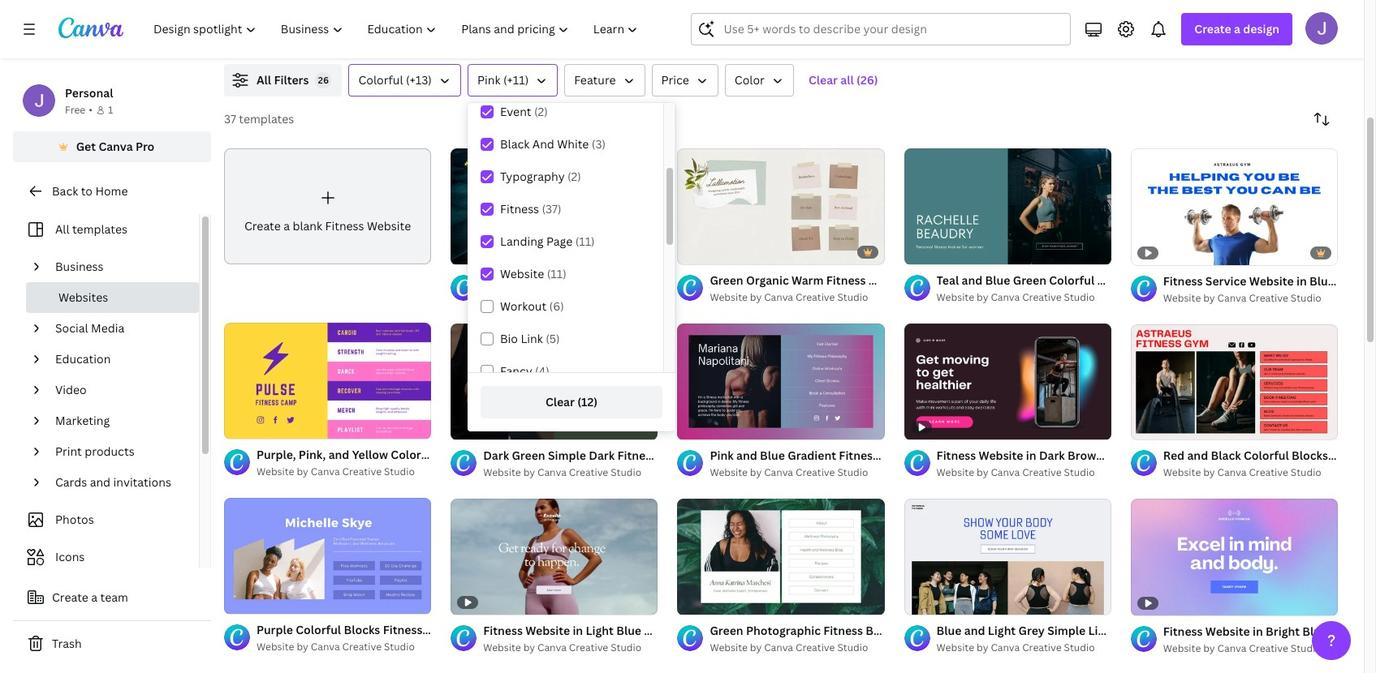 Task type: describe. For each thing, give the bounding box(es) containing it.
color button
[[725, 64, 794, 97]]

fitness inside red and black colorful blocks fitness b website by canva creative studio
[[1331, 449, 1371, 464]]

create a team
[[52, 590, 128, 606]]

1 of 6 link for light
[[904, 499, 1111, 616]]

business link
[[49, 252, 189, 283]]

by inside green photographic fitness bio-link website website by canva creative studio
[[750, 641, 762, 655]]

of for blue and light grey simple light fitness service website
[[922, 596, 931, 608]]

team
[[100, 590, 128, 606]]

pro
[[136, 139, 155, 154]]

page
[[546, 234, 573, 249]]

back
[[52, 184, 78, 199]]

blue inside fitness service website in blue and wh website by canva creative studio
[[1310, 273, 1335, 289]]

creative inside dark green simple dark fitness bio-link website website by canva creative studio
[[569, 466, 608, 480]]

icons link
[[23, 542, 189, 573]]

purple, pink, and yellow colorful blocks fitness bio-link website image
[[224, 323, 431, 440]]

1 horizontal spatial bright
[[1266, 624, 1300, 640]]

all for all templates
[[55, 222, 69, 237]]

clear all (26)
[[809, 72, 878, 88]]

black inside red and black colorful blocks fitness b website by canva creative studio
[[1211, 449, 1241, 464]]

service inside the teal and blue green colorful blocks fitness service website website by canva creative studio
[[1179, 273, 1220, 288]]

all for all filters
[[257, 72, 271, 88]]

education link
[[49, 344, 189, 375]]

fitness inside fitness service website in blue and wh website by canva creative studio
[[1163, 273, 1203, 289]]

create for create a blank fitness website
[[244, 218, 281, 234]]

all templates
[[55, 222, 127, 237]]

fitness service website in blue and wh website by canva creative studio
[[1163, 273, 1376, 305]]

feature
[[574, 72, 616, 88]]

creative inside blue and light grey simple light fitness service website website by canva creative studio
[[1022, 642, 1062, 656]]

home
[[95, 184, 128, 199]]

create for create a design
[[1195, 21, 1232, 37]]

all templates link
[[23, 214, 189, 245]]

video link
[[49, 375, 189, 406]]

studio inside red and black colorful blocks fitness b website by canva creative studio
[[1291, 466, 1322, 480]]

6 for blue
[[934, 596, 939, 608]]

green inside the teal and blue green colorful blocks fitness service website website by canva creative studio
[[1013, 273, 1047, 288]]

clear (12) button
[[481, 386, 663, 419]]

creative inside purple colorful blocks fitness bio-link website website by canva creative studio
[[342, 641, 382, 655]]

fitness inside dark green simple dark fitness bio-link website website by canva creative studio
[[617, 448, 657, 463]]

and for teal and blue green colorful blocks fitness service website website by canva creative studio
[[962, 273, 983, 288]]

typography
[[500, 169, 565, 184]]

Sort by button
[[1306, 103, 1338, 136]]

white
[[557, 136, 589, 152]]

create a blank fitness website element
[[224, 149, 431, 265]]

colorful inside purple colorful blocks fitness bio-link website website by canva creative studio
[[296, 623, 341, 638]]

1 of 6 for teal
[[916, 245, 939, 257]]

0 vertical spatial 1
[[108, 103, 113, 117]]

by inside fitness service website in blue and wh website by canva creative studio
[[1204, 291, 1215, 305]]

website by canva creative studio link for fitness website in dark brown neon pink gradients style
[[937, 466, 1111, 482]]

studio inside fitness website in dark brown neon pink gradients style website by canva creative studio
[[1064, 466, 1095, 480]]

studio inside pink and blue gradient fitness bio-link website website by canva creative studio
[[837, 466, 868, 480]]

fitness inside green photographic fitness bio-link website website by canva creative studio
[[824, 623, 863, 639]]

print products
[[55, 444, 134, 460]]

creative inside fitness website in bright blue bright pu website by canva creative studio
[[1249, 642, 1288, 656]]

by inside blue and light grey simple light fitness service website website by canva creative studio
[[977, 642, 989, 656]]

creative inside pink and blue gradient fitness bio-link website website by canva creative studio
[[796, 466, 835, 480]]

studio inside "bright yellow and black photographic fitness service website website by canva creative studio"
[[611, 291, 642, 304]]

create a design
[[1195, 21, 1280, 37]]

in for fitness website in bright blue bright pu
[[1253, 624, 1263, 640]]

clear for clear all (26)
[[809, 72, 838, 88]]

1 of 6 for blue
[[916, 596, 939, 608]]

price
[[661, 72, 689, 88]]

and for red and black colorful blocks fitness b website by canva creative studio
[[1187, 449, 1208, 464]]

fitness inside fitness website in bright blue bright pu website by canva creative studio
[[1163, 624, 1203, 640]]

social
[[55, 321, 88, 336]]

website by canva creative studio link for dark green simple dark fitness bio-link website
[[483, 465, 658, 481]]

cards and invitations link
[[49, 468, 189, 499]]

photographic inside green photographic fitness bio-link website website by canva creative studio
[[746, 623, 821, 639]]

purple colorful blocks fitness bio-link website link
[[257, 622, 518, 640]]

green organic warm fitness bio-link website image
[[677, 148, 885, 265]]

(+13)
[[406, 72, 432, 88]]

clear for clear (12)
[[546, 395, 575, 410]]

to
[[81, 184, 93, 199]]

blue and light grey simple light fitness service website image
[[904, 499, 1111, 616]]

link inside green photographic fitness bio-link website website by canva creative studio
[[888, 623, 911, 639]]

1 for blue
[[916, 596, 920, 608]]

blocks inside purple colorful blocks fitness bio-link website website by canva creative studio
[[344, 623, 380, 638]]

canva inside dark green simple dark fitness bio-link website website by canva creative studio
[[538, 466, 567, 480]]

colorful inside button
[[358, 72, 403, 88]]

jacob simon image
[[1306, 12, 1338, 45]]

0 horizontal spatial (11)
[[547, 266, 567, 282]]

trash link
[[13, 628, 211, 661]]

red
[[1163, 449, 1185, 464]]

of for teal and blue green colorful blocks fitness service website
[[922, 245, 931, 257]]

templates for all templates
[[72, 222, 127, 237]]

canva inside button
[[99, 139, 133, 154]]

studio inside fitness service website in blue and wh website by canva creative studio
[[1291, 291, 1322, 305]]

clear all (26) button
[[801, 64, 886, 97]]

link inside green organic warm fitness bio-link website website by canva creative studio
[[891, 273, 914, 288]]

bright yellow and black photographic fitness service website image
[[451, 148, 658, 265]]

studio inside purple colorful blocks fitness bio-link website website by canva creative studio
[[384, 641, 415, 655]]

in for fitness website in dark brown neon pink gradients style
[[1026, 449, 1037, 464]]

style
[[1222, 449, 1250, 464]]

bio- inside green organic warm fitness bio-link website website by canva creative studio
[[869, 273, 891, 288]]

a for team
[[91, 590, 98, 606]]

bright yellow and black photographic fitness service website website by canva creative studio
[[483, 273, 823, 304]]

templates for 37 templates
[[239, 111, 294, 127]]

(4)
[[535, 364, 549, 379]]

(6)
[[549, 299, 564, 314]]

all
[[841, 72, 854, 88]]

gradients
[[1165, 449, 1219, 464]]

bright inside "bright yellow and black photographic fitness service website website by canva creative studio"
[[483, 273, 517, 288]]

black inside "bright yellow and black photographic fitness service website website by canva creative studio"
[[582, 273, 612, 288]]

website inside red and black colorful blocks fitness b website by canva creative studio
[[1163, 466, 1201, 480]]

(2) for typography (2)
[[568, 169, 581, 184]]

canva inside fitness service website in blue and wh website by canva creative studio
[[1218, 291, 1247, 305]]

37 templates
[[224, 111, 294, 127]]

top level navigation element
[[143, 13, 652, 45]]

websites
[[58, 290, 108, 305]]

link inside purple colorful blocks fitness bio-link website website by canva creative studio
[[448, 623, 471, 638]]

creative inside "bright yellow and black photographic fitness service website website by canva creative studio"
[[569, 291, 608, 304]]

fitness inside create a blank fitness website element
[[325, 218, 364, 234]]

workout
[[500, 299, 547, 314]]

feature button
[[564, 64, 645, 97]]

blue and light grey simple light fitness service website website by canva creative studio
[[937, 624, 1250, 656]]

print products link
[[49, 437, 189, 468]]

dark green simple dark fitness bio-link website link
[[483, 447, 752, 465]]

photos
[[55, 512, 94, 528]]

teal
[[937, 273, 959, 288]]

bio- inside pink and blue gradient fitness bio-link website website by canva creative studio
[[881, 448, 904, 463]]

by inside "bright yellow and black photographic fitness service website website by canva creative studio"
[[523, 291, 535, 304]]

a for design
[[1234, 21, 1241, 37]]

service inside blue and light grey simple light fitness service website website by canva creative studio
[[1161, 624, 1202, 639]]

colorful inside the teal and blue green colorful blocks fitness service website website by canva creative studio
[[1049, 273, 1095, 288]]

2 horizontal spatial bright
[[1330, 624, 1364, 640]]

video
[[55, 382, 87, 398]]

canva inside the teal and blue green colorful blocks fitness service website website by canva creative studio
[[991, 291, 1020, 304]]

fitness inside fitness website in dark brown neon pink gradients style website by canva creative studio
[[937, 449, 976, 464]]

by inside red and black colorful blocks fitness b website by canva creative studio
[[1204, 466, 1215, 480]]

(5)
[[546, 331, 560, 347]]

link inside dark green simple dark fitness bio-link website website by canva creative studio
[[682, 448, 705, 463]]

(12)
[[577, 395, 598, 410]]

and for pink and blue gradient fitness bio-link website website by canva creative studio
[[736, 448, 757, 463]]

green photographic fitness bio-link website website by canva creative studio
[[710, 623, 959, 655]]

green inside dark green simple dark fitness bio-link website website by canva creative studio
[[512, 448, 545, 463]]

26
[[318, 74, 329, 86]]

6 for teal
[[934, 245, 939, 257]]

pink for pink and blue gradient fitness bio-link website website by canva creative studio
[[710, 448, 734, 463]]

studio inside dark green simple dark fitness bio-link website website by canva creative studio
[[611, 466, 642, 480]]

create a blank fitness website
[[244, 218, 411, 234]]

creative inside fitness service website in blue and wh website by canva creative studio
[[1249, 291, 1288, 305]]

dark for fitness
[[1039, 449, 1065, 464]]

black and white (3)
[[500, 136, 606, 152]]

teal and blue green colorful blocks fitness service website image
[[904, 148, 1111, 265]]

pink (+11)
[[477, 72, 529, 88]]

blank
[[293, 218, 322, 234]]

get
[[76, 139, 96, 154]]

warm
[[792, 273, 824, 288]]

website by canva creative studio link for fitness website in bright blue bright pu
[[1163, 641, 1338, 658]]

pink and blue gradient fitness bio-link website link
[[710, 447, 974, 465]]

(37)
[[542, 201, 561, 217]]

26 filter options selected element
[[315, 72, 332, 89]]

by inside fitness website in dark brown neon pink gradients style website by canva creative studio
[[977, 466, 989, 480]]

fitness inside green organic warm fitness bio-link website website by canva creative studio
[[826, 273, 866, 288]]

website by canva creative studio link for green organic warm fitness bio-link website
[[710, 290, 885, 306]]

colorful (+13)
[[358, 72, 432, 88]]

0 vertical spatial website by canva creative studio
[[257, 466, 415, 479]]

purple colorful blocks fitness bio-link website website by canva creative studio
[[257, 623, 518, 655]]

canva inside fitness website in bright blue bright pu website by canva creative studio
[[1218, 642, 1247, 656]]

teal and blue green colorful blocks fitness service website website by canva creative studio
[[937, 273, 1267, 304]]

canva inside fitness website in dark brown neon pink gradients style website by canva creative studio
[[991, 466, 1020, 480]]

invitations
[[113, 475, 171, 490]]

37
[[224, 111, 236, 127]]

purple colorful blocks fitness bio-link website image
[[224, 499, 431, 615]]

purple
[[257, 623, 293, 638]]

green organic warm fitness bio-link website link
[[710, 272, 961, 290]]



Task type: locate. For each thing, give the bounding box(es) containing it.
fitness inside blue and light grey simple light fitness service website website by canva creative studio
[[1119, 624, 1159, 639]]

light right grey
[[1088, 624, 1116, 639]]

0 horizontal spatial simple
[[548, 448, 586, 463]]

blocks inside the teal and blue green colorful blocks fitness service website website by canva creative studio
[[1097, 273, 1134, 288]]

1 horizontal spatial light
[[1088, 624, 1116, 639]]

1 vertical spatial blocks
[[1292, 449, 1328, 464]]

1 6 from the top
[[934, 245, 939, 257]]

creative inside the teal and blue green colorful blocks fitness service website website by canva creative studio
[[1022, 291, 1062, 304]]

pink and blue gradient fitness bio-link website image
[[677, 324, 885, 440]]

by inside green organic warm fitness bio-link website website by canva creative studio
[[750, 291, 762, 304]]

bio link (5)
[[500, 331, 560, 347]]

teal and blue green colorful blocks fitness service website link
[[937, 272, 1267, 290]]

black right yellow
[[582, 273, 612, 288]]

1 vertical spatial website by canva creative studio
[[483, 642, 642, 656]]

photographic inside "bright yellow and black photographic fitness service website website by canva creative studio"
[[615, 273, 690, 288]]

canva inside blue and light grey simple light fitness service website website by canva creative studio
[[991, 642, 1020, 656]]

create
[[1195, 21, 1232, 37], [244, 218, 281, 234], [52, 590, 88, 606]]

fitness website templates image
[[992, 0, 1338, 45], [992, 0, 1338, 45]]

0 vertical spatial 6
[[934, 245, 939, 257]]

(11)
[[575, 234, 595, 249], [547, 266, 567, 282]]

service inside fitness service website in blue and wh website by canva creative studio
[[1206, 273, 1247, 289]]

and
[[532, 136, 554, 152]]

and left grey
[[964, 624, 985, 639]]

0 vertical spatial (2)
[[534, 104, 548, 119]]

a
[[1234, 21, 1241, 37], [284, 218, 290, 234], [91, 590, 98, 606]]

0 vertical spatial 1 of 6 link
[[904, 148, 1111, 265]]

1 horizontal spatial dark
[[589, 448, 615, 463]]

0 vertical spatial (11)
[[575, 234, 595, 249]]

(11) right page
[[575, 234, 595, 249]]

dark green simple dark fitness bio-link website website by canva creative studio
[[483, 448, 752, 480]]

1 1 of 6 link from the top
[[904, 148, 1111, 265]]

1 horizontal spatial (2)
[[568, 169, 581, 184]]

Search search field
[[724, 14, 1061, 45]]

bio- inside dark green simple dark fitness bio-link website website by canva creative studio
[[660, 448, 682, 463]]

blue inside pink and blue gradient fitness bio-link website website by canva creative studio
[[760, 448, 785, 463]]

clear
[[809, 72, 838, 88], [546, 395, 575, 410]]

studio inside the teal and blue green colorful blocks fitness service website website by canva creative studio
[[1064, 291, 1095, 304]]

all down back
[[55, 222, 69, 237]]

all left filters
[[257, 72, 271, 88]]

social media link
[[49, 313, 189, 344]]

bio- inside green photographic fitness bio-link website website by canva creative studio
[[866, 623, 888, 639]]

blocks
[[1097, 273, 1134, 288], [1292, 449, 1328, 464], [344, 623, 380, 638]]

create a team button
[[13, 582, 211, 615]]

(2) down 'white'
[[568, 169, 581, 184]]

in inside fitness service website in blue and wh website by canva creative studio
[[1297, 273, 1307, 289]]

colorful inside red and black colorful blocks fitness b website by canva creative studio
[[1244, 449, 1289, 464]]

in
[[1297, 273, 1307, 289], [1026, 449, 1037, 464], [1253, 624, 1263, 640]]

social media
[[55, 321, 124, 336]]

1 horizontal spatial black
[[582, 273, 612, 288]]

0 vertical spatial all
[[257, 72, 271, 88]]

1 vertical spatial photographic
[[746, 623, 821, 639]]

fitness website in dark brown neon pink gradients style link
[[937, 448, 1250, 466]]

and right cards
[[90, 475, 111, 490]]

(3)
[[592, 136, 606, 152]]

canva inside purple colorful blocks fitness bio-link website website by canva creative studio
[[311, 641, 340, 655]]

a left team
[[91, 590, 98, 606]]

and inside red and black colorful blocks fitness b website by canva creative studio
[[1187, 449, 1208, 464]]

0 horizontal spatial (2)
[[534, 104, 548, 119]]

2 1 of 6 link from the top
[[904, 499, 1111, 616]]

pink inside pink and blue gradient fitness bio-link website website by canva creative studio
[[710, 448, 734, 463]]

colorful (+13) button
[[349, 64, 461, 97]]

1 vertical spatial templates
[[72, 222, 127, 237]]

2 6 from the top
[[934, 596, 939, 608]]

creative inside green photographic fitness bio-link website website by canva creative studio
[[796, 641, 835, 655]]

2 horizontal spatial in
[[1297, 273, 1307, 289]]

0 horizontal spatial all
[[55, 222, 69, 237]]

2 horizontal spatial dark
[[1039, 449, 1065, 464]]

0 vertical spatial black
[[500, 136, 530, 152]]

1 vertical spatial all
[[55, 222, 69, 237]]

1 vertical spatial simple
[[1048, 624, 1086, 639]]

0 horizontal spatial photographic
[[615, 273, 690, 288]]

2 horizontal spatial blocks
[[1292, 449, 1328, 464]]

products
[[85, 444, 134, 460]]

2 light from the left
[[1088, 624, 1116, 639]]

1 horizontal spatial all
[[257, 72, 271, 88]]

website by canva creative studio
[[257, 466, 415, 479], [483, 642, 642, 656]]

price button
[[652, 64, 718, 97]]

yellow
[[520, 273, 556, 288]]

print
[[55, 444, 82, 460]]

1 vertical spatial 1 of 6
[[916, 596, 939, 608]]

simple down clear (12) button
[[548, 448, 586, 463]]

create down "icons"
[[52, 590, 88, 606]]

1 horizontal spatial website by canva creative studio
[[483, 642, 642, 656]]

in inside fitness website in bright blue bright pu website by canva creative studio
[[1253, 624, 1263, 640]]

fitness website in dark brown neon pink gradients style website by canva creative studio
[[937, 449, 1250, 480]]

bio- inside purple colorful blocks fitness bio-link website website by canva creative studio
[[425, 623, 448, 638]]

2 horizontal spatial create
[[1195, 21, 1232, 37]]

blue inside blue and light grey simple light fitness service website website by canva creative studio
[[937, 624, 962, 639]]

website by canva creative studio link for teal and blue green colorful blocks fitness service website
[[937, 290, 1111, 306]]

and left gradient
[[736, 448, 757, 463]]

0 horizontal spatial dark
[[483, 448, 509, 463]]

create a design button
[[1182, 13, 1293, 45]]

workout (6)
[[500, 299, 564, 314]]

typography (2)
[[500, 169, 581, 184]]

by inside the teal and blue green colorful blocks fitness service website website by canva creative studio
[[977, 291, 989, 304]]

1 horizontal spatial clear
[[809, 72, 838, 88]]

0 vertical spatial clear
[[809, 72, 838, 88]]

0 vertical spatial simple
[[548, 448, 586, 463]]

all
[[257, 72, 271, 88], [55, 222, 69, 237]]

and right red
[[1187, 449, 1208, 464]]

2 vertical spatial 1
[[916, 596, 920, 608]]

fitness service website in blue and wh link
[[1163, 272, 1376, 290]]

1 vertical spatial 1
[[916, 245, 920, 257]]

and inside fitness service website in blue and wh website by canva creative studio
[[1337, 273, 1358, 289]]

a inside button
[[91, 590, 98, 606]]

website by canva creative studio link for pink and blue gradient fitness bio-link website
[[710, 465, 885, 481]]

website inside create a blank fitness website element
[[367, 218, 411, 234]]

1 horizontal spatial a
[[284, 218, 290, 234]]

(2) for event (2)
[[534, 104, 548, 119]]

green photographic fitness bio-link website link
[[710, 623, 959, 640]]

(2) right event on the top of the page
[[534, 104, 548, 119]]

2 vertical spatial a
[[91, 590, 98, 606]]

canva inside red and black colorful blocks fitness b website by canva creative studio
[[1218, 466, 1247, 480]]

creative inside green organic warm fitness bio-link website website by canva creative studio
[[796, 291, 835, 304]]

service inside "bright yellow and black photographic fitness service website website by canva creative studio"
[[735, 273, 776, 288]]

1 vertical spatial of
[[922, 596, 931, 608]]

1 horizontal spatial simple
[[1048, 624, 1086, 639]]

1 of 6 link for blue
[[904, 148, 1111, 265]]

simple right grey
[[1048, 624, 1086, 639]]

by inside pink and blue gradient fitness bio-link website website by canva creative studio
[[750, 466, 762, 480]]

2 horizontal spatial pink
[[1139, 449, 1162, 464]]

fitness inside pink and blue gradient fitness bio-link website website by canva creative studio
[[839, 448, 879, 463]]

get canva pro
[[76, 139, 155, 154]]

templates down back to home
[[72, 222, 127, 237]]

1 1 of 6 from the top
[[916, 245, 939, 257]]

dark for dark
[[589, 448, 615, 463]]

landing page (11)
[[500, 234, 595, 249]]

pink inside fitness website in dark brown neon pink gradients style website by canva creative studio
[[1139, 449, 1162, 464]]

studio inside fitness website in bright blue bright pu website by canva creative studio
[[1291, 642, 1322, 656]]

create inside dropdown button
[[1195, 21, 1232, 37]]

2 vertical spatial black
[[1211, 449, 1241, 464]]

a left design
[[1234, 21, 1241, 37]]

1 horizontal spatial photographic
[[746, 623, 821, 639]]

free •
[[65, 103, 92, 117]]

website by canva creative studio link for blue and light grey simple light fitness service website
[[937, 641, 1111, 657]]

service
[[735, 273, 776, 288], [1179, 273, 1220, 288], [1206, 273, 1247, 289], [1161, 624, 1202, 639]]

b
[[1373, 449, 1376, 464]]

a left blank
[[284, 218, 290, 234]]

clear (12)
[[546, 395, 598, 410]]

1 horizontal spatial create
[[244, 218, 281, 234]]

0 vertical spatial create
[[1195, 21, 1232, 37]]

0 horizontal spatial a
[[91, 590, 98, 606]]

1 of from the top
[[922, 245, 931, 257]]

free
[[65, 103, 85, 117]]

1 vertical spatial black
[[582, 273, 612, 288]]

brown
[[1068, 449, 1103, 464]]

1 of 6
[[916, 245, 939, 257], [916, 596, 939, 608]]

studio inside green organic warm fitness bio-link website website by canva creative studio
[[837, 291, 868, 304]]

in inside fitness website in dark brown neon pink gradients style website by canva creative studio
[[1026, 449, 1037, 464]]

website by canva creative studio link for green photographic fitness bio-link website
[[710, 640, 885, 657]]

2 vertical spatial in
[[1253, 624, 1263, 640]]

None search field
[[691, 13, 1071, 45]]

light left grey
[[988, 624, 1016, 639]]

black right red
[[1211, 449, 1241, 464]]

2 vertical spatial blocks
[[344, 623, 380, 638]]

0 horizontal spatial light
[[988, 624, 1016, 639]]

0 horizontal spatial clear
[[546, 395, 575, 410]]

filters
[[274, 72, 309, 88]]

and left wh
[[1337, 273, 1358, 289]]

fancy
[[500, 364, 532, 379]]

blocks inside red and black colorful blocks fitness b website by canva creative studio
[[1292, 449, 1328, 464]]

1 horizontal spatial blocks
[[1097, 273, 1134, 288]]

black left and
[[500, 136, 530, 152]]

red and black colorful blocks fitness b website by canva creative studio
[[1163, 449, 1376, 480]]

bright yellow and black photographic fitness service website link
[[483, 272, 823, 290]]

by inside purple colorful blocks fitness bio-link website website by canva creative studio
[[297, 641, 308, 655]]

0 vertical spatial templates
[[239, 111, 294, 127]]

(+11)
[[503, 72, 529, 88]]

and right teal on the top right of the page
[[962, 273, 983, 288]]

0 vertical spatial photographic
[[615, 273, 690, 288]]

1 vertical spatial create
[[244, 218, 281, 234]]

1 horizontal spatial pink
[[710, 448, 734, 463]]

green inside green photographic fitness bio-link website website by canva creative studio
[[710, 623, 743, 639]]

templates right 37
[[239, 111, 294, 127]]

colorful
[[358, 72, 403, 88], [1049, 273, 1095, 288], [1244, 449, 1289, 464], [296, 623, 341, 638]]

by inside fitness website in bright blue bright pu website by canva creative studio
[[1204, 642, 1215, 656]]

pink
[[477, 72, 501, 88], [710, 448, 734, 463], [1139, 449, 1162, 464]]

fitness inside purple colorful blocks fitness bio-link website website by canva creative studio
[[383, 623, 423, 638]]

design
[[1243, 21, 1280, 37]]

and up (6)
[[559, 273, 580, 288]]

and inside pink and blue gradient fitness bio-link website website by canva creative studio
[[736, 448, 757, 463]]

(11) up (6)
[[547, 266, 567, 282]]

canva inside "bright yellow and black photographic fitness service website website by canva creative studio"
[[538, 291, 567, 304]]

green photographic fitness bio-link website image
[[677, 499, 885, 615]]

2 vertical spatial create
[[52, 590, 88, 606]]

website by canva creative studio link for purple colorful blocks fitness bio-link website
[[257, 640, 431, 656]]

0 horizontal spatial create
[[52, 590, 88, 606]]

templates
[[239, 111, 294, 127], [72, 222, 127, 237]]

1 vertical spatial in
[[1026, 449, 1037, 464]]

fitness inside the teal and blue green colorful blocks fitness service website website by canva creative studio
[[1136, 273, 1176, 288]]

6
[[934, 245, 939, 257], [934, 596, 939, 608]]

creative inside fitness website in dark brown neon pink gradients style website by canva creative studio
[[1022, 466, 1062, 480]]

2 horizontal spatial a
[[1234, 21, 1241, 37]]

(26)
[[857, 72, 878, 88]]

0 horizontal spatial bright
[[483, 273, 517, 288]]

1 horizontal spatial in
[[1253, 624, 1263, 640]]

simple inside blue and light grey simple light fitness service website website by canva creative studio
[[1048, 624, 1086, 639]]

gradient
[[788, 448, 836, 463]]

1 vertical spatial a
[[284, 218, 290, 234]]

studio inside green photographic fitness bio-link website website by canva creative studio
[[837, 641, 868, 655]]

1 vertical spatial clear
[[546, 395, 575, 410]]

2 of from the top
[[922, 596, 931, 608]]

cards and invitations
[[55, 475, 171, 490]]

creative inside red and black colorful blocks fitness b website by canva creative studio
[[1249, 466, 1288, 480]]

1 vertical spatial (2)
[[568, 169, 581, 184]]

simple inside dark green simple dark fitness bio-link website website by canva creative studio
[[548, 448, 586, 463]]

0 horizontal spatial blocks
[[344, 623, 380, 638]]

2 horizontal spatial black
[[1211, 449, 1241, 464]]

0 horizontal spatial website by canva creative studio
[[257, 466, 415, 479]]

blue inside fitness website in bright blue bright pu website by canva creative studio
[[1303, 624, 1328, 640]]

fitness inside "bright yellow and black photographic fitness service website website by canva creative studio"
[[693, 273, 732, 288]]

1 of 6 link
[[904, 148, 1111, 265], [904, 499, 1111, 616]]

and
[[559, 273, 580, 288], [962, 273, 983, 288], [1337, 273, 1358, 289], [736, 448, 757, 463], [1187, 449, 1208, 464], [90, 475, 111, 490], [964, 624, 985, 639]]

of
[[922, 245, 931, 257], [922, 596, 931, 608]]

studio inside blue and light grey simple light fitness service website website by canva creative studio
[[1064, 642, 1095, 656]]

a for blank
[[284, 218, 290, 234]]

clear left all
[[809, 72, 838, 88]]

fitness website in bright blue bright pu link
[[1163, 624, 1376, 641]]

blue
[[985, 273, 1010, 288], [1310, 273, 1335, 289], [760, 448, 785, 463], [937, 624, 962, 639], [1303, 624, 1328, 640]]

pink for pink (+11)
[[477, 72, 501, 88]]

event
[[500, 104, 531, 119]]

1 vertical spatial 1 of 6 link
[[904, 499, 1111, 616]]

fitness website in bright blue bright pu website by canva creative studio
[[1163, 624, 1376, 656]]

get canva pro button
[[13, 132, 211, 162]]

fancy (4)
[[500, 364, 549, 379]]

0 vertical spatial a
[[1234, 21, 1241, 37]]

and for cards and invitations
[[90, 475, 111, 490]]

black
[[500, 136, 530, 152], [582, 273, 612, 288], [1211, 449, 1241, 464]]

and inside the teal and blue green colorful blocks fitness service website website by canva creative studio
[[962, 273, 983, 288]]

green inside green organic warm fitness bio-link website website by canva creative studio
[[710, 273, 743, 288]]

landing
[[500, 234, 544, 249]]

0 vertical spatial blocks
[[1097, 273, 1134, 288]]

education
[[55, 352, 111, 367]]

and inside blue and light grey simple light fitness service website website by canva creative studio
[[964, 624, 985, 639]]

blue and light grey simple light fitness service website link
[[937, 623, 1250, 641]]

blue inside the teal and blue green colorful blocks fitness service website website by canva creative studio
[[985, 273, 1010, 288]]

create left blank
[[244, 218, 281, 234]]

0 vertical spatial 1 of 6
[[916, 245, 939, 257]]

clear left "(12)"
[[546, 395, 575, 410]]

0 horizontal spatial black
[[500, 136, 530, 152]]

create for create a team
[[52, 590, 88, 606]]

all filters
[[257, 72, 309, 88]]

cards
[[55, 475, 87, 490]]

1 horizontal spatial templates
[[239, 111, 294, 127]]

website by canva creative studio link for red and black colorful blocks fitness b
[[1163, 466, 1338, 482]]

create left design
[[1195, 21, 1232, 37]]

and inside "bright yellow and black photographic fitness service website website by canva creative studio"
[[559, 273, 580, 288]]

and for blue and light grey simple light fitness service website website by canva creative studio
[[964, 624, 985, 639]]

1 horizontal spatial (11)
[[575, 234, 595, 249]]

1 light from the left
[[988, 624, 1016, 639]]

simple
[[548, 448, 586, 463], [1048, 624, 1086, 639]]

canva inside green organic warm fitness bio-link website website by canva creative studio
[[764, 291, 793, 304]]

0 horizontal spatial pink
[[477, 72, 501, 88]]

dark green simple dark fitness bio-link website image
[[451, 324, 658, 440]]

1 vertical spatial 6
[[934, 596, 939, 608]]

by inside dark green simple dark fitness bio-link website website by canva creative studio
[[523, 466, 535, 480]]

1 vertical spatial (11)
[[547, 266, 567, 282]]

2 1 of 6 from the top
[[916, 596, 939, 608]]

red and black colorful blocks fitness bio-link website image
[[1131, 324, 1338, 441]]

website (11)
[[500, 266, 567, 282]]

0 vertical spatial in
[[1297, 273, 1307, 289]]

website by canva creative studio link for bright yellow and black photographic fitness service website
[[483, 290, 658, 306]]

canva inside green photographic fitness bio-link website website by canva creative studio
[[764, 641, 793, 655]]

1 for teal
[[916, 245, 920, 257]]

canva inside pink and blue gradient fitness bio-link website website by canva creative studio
[[764, 466, 793, 480]]

link inside pink and blue gradient fitness bio-link website website by canva creative studio
[[904, 448, 927, 463]]

0 horizontal spatial in
[[1026, 449, 1037, 464]]

create a blank fitness website link
[[224, 149, 431, 265]]

bio
[[500, 331, 518, 347]]

green organic warm fitness bio-link website website by canva creative studio
[[710, 273, 961, 304]]

website by canva creative studio link for fitness service website in blue and wh
[[1163, 290, 1338, 307]]

media
[[91, 321, 124, 336]]

red and black colorful blocks fitness b link
[[1163, 448, 1376, 466]]

0 horizontal spatial templates
[[72, 222, 127, 237]]

business
[[55, 259, 104, 274]]

0 vertical spatial of
[[922, 245, 931, 257]]

marketing
[[55, 413, 110, 429]]



Task type: vqa. For each thing, say whether or not it's contained in the screenshot.


